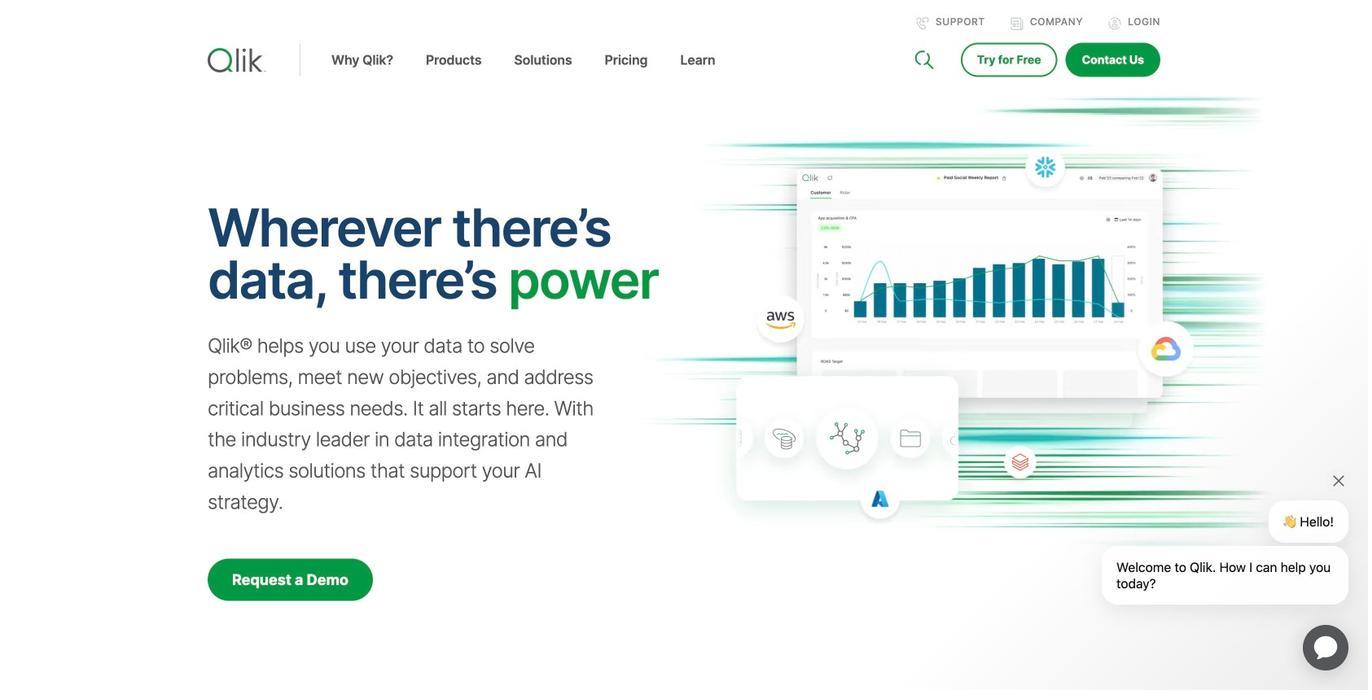 Task type: locate. For each thing, give the bounding box(es) containing it.
support image
[[916, 17, 929, 30]]

application
[[1283, 606, 1368, 691]]



Task type: describe. For each thing, give the bounding box(es) containing it.
company image
[[1011, 17, 1024, 30]]

qlik image
[[208, 48, 266, 72]]

login image
[[1109, 17, 1122, 30]]



